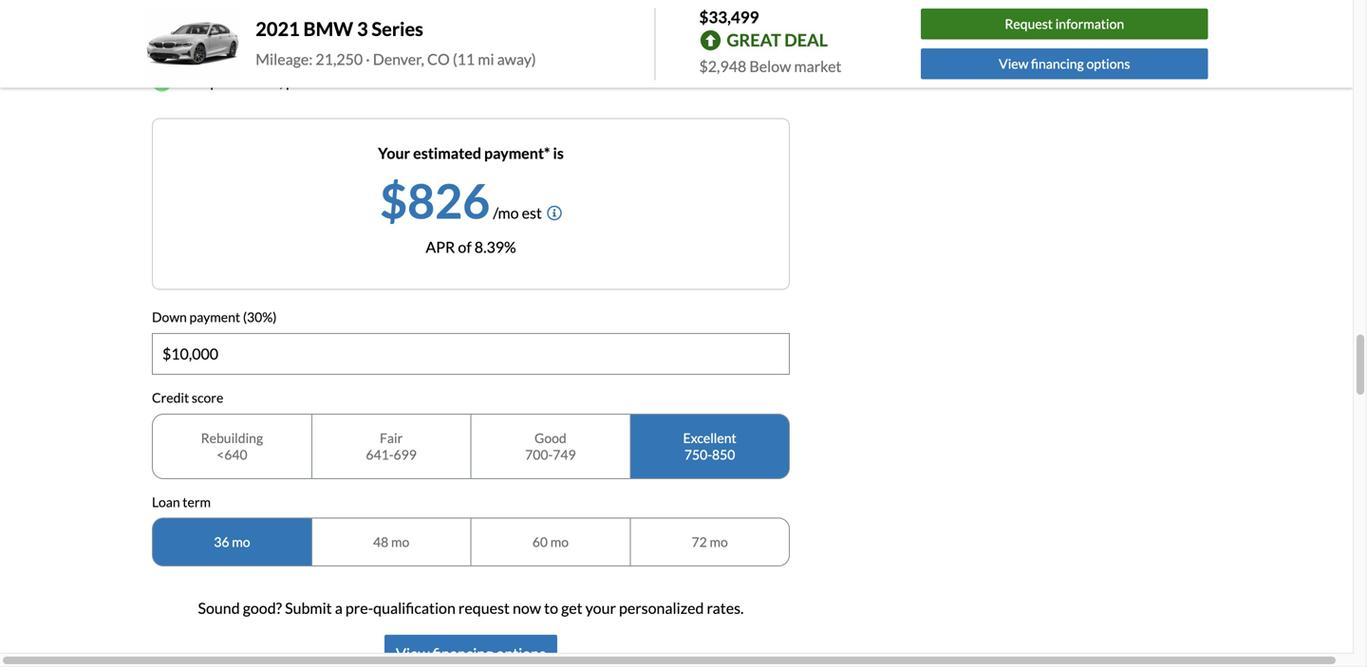 Task type: describe. For each thing, give the bounding box(es) containing it.
mileage:
[[256, 50, 313, 68]]

view for the leftmost view financing options 'button'
[[396, 645, 430, 663]]

qualification
[[373, 599, 456, 618]]

<640
[[217, 446, 247, 463]]

mo for 72 mo
[[710, 534, 728, 550]]

1 horizontal spatial view financing options button
[[921, 48, 1208, 79]]

good
[[535, 430, 566, 446]]

info circle image
[[547, 206, 562, 221]]

loan term
[[152, 494, 211, 510]]

0 horizontal spatial personalized
[[286, 72, 371, 91]]

fair
[[380, 430, 403, 446]]

rates.
[[707, 599, 744, 618]]

is
[[553, 144, 564, 162]]

deal
[[784, 30, 828, 51]]

below
[[749, 57, 791, 75]]

rebuilding
[[201, 430, 263, 446]]

0 horizontal spatial financing
[[433, 645, 493, 663]]

$826 /mo est
[[380, 172, 542, 229]]

good 700-749
[[525, 430, 576, 463]]

denver,
[[373, 50, 424, 68]]

get pre-qualified
[[185, 40, 298, 58]]

payment*
[[484, 144, 550, 162]]

2021
[[256, 17, 300, 40]]

great
[[727, 30, 781, 51]]

mo for 48 mo
[[391, 534, 409, 550]]

(30%)
[[243, 309, 277, 325]]

a
[[335, 599, 343, 618]]

rebuilding <640
[[201, 430, 263, 463]]

0 vertical spatial view financing options
[[999, 55, 1130, 72]]

qualified
[[241, 40, 298, 58]]

shop
[[185, 72, 218, 91]]

options for right view financing options 'button'
[[1086, 55, 1130, 72]]

your
[[378, 144, 410, 162]]

21,250
[[316, 50, 363, 68]]

co
[[427, 50, 450, 68]]

good?
[[243, 599, 282, 618]]

credit
[[152, 390, 189, 406]]

48 mo
[[373, 534, 409, 550]]

3
[[357, 17, 368, 40]]

score
[[192, 390, 223, 406]]

60 mo
[[532, 534, 569, 550]]

apr of 8.39%
[[426, 238, 516, 256]]

get
[[185, 40, 210, 58]]

sound
[[198, 599, 240, 618]]

down
[[152, 309, 187, 325]]

term
[[183, 494, 211, 510]]

real,
[[254, 72, 283, 91]]

request information button
[[921, 9, 1208, 40]]

60
[[532, 534, 548, 550]]

2021 bmw 3 series image
[[145, 8, 240, 80]]

submit
[[285, 599, 332, 618]]

excellent 750-850
[[683, 430, 736, 463]]

market
[[794, 57, 842, 75]]

mo for 60 mo
[[550, 534, 569, 550]]

72 mo
[[692, 534, 728, 550]]

your estimated payment* is
[[378, 144, 564, 162]]



Task type: locate. For each thing, give the bounding box(es) containing it.
1 vertical spatial financing
[[433, 645, 493, 663]]

mo right 36
[[232, 534, 250, 550]]

0 vertical spatial payment
[[280, 7, 339, 25]]

of
[[458, 238, 472, 256]]

financing down request information button
[[1031, 55, 1084, 72]]

36
[[214, 534, 229, 550]]

financing down sound good? submit a pre-qualification request now to get your personalized rates.
[[433, 645, 493, 663]]

options for the leftmost view financing options 'button'
[[496, 645, 546, 663]]

view financing options
[[999, 55, 1130, 72], [396, 645, 546, 663]]

view financing options down request information button
[[999, 55, 1130, 72]]

view for right view financing options 'button'
[[999, 55, 1028, 72]]

request
[[458, 599, 510, 618]]

750-
[[684, 446, 712, 463]]

personalized down 21,250
[[286, 72, 371, 91]]

1 vertical spatial personalized
[[619, 599, 704, 618]]

payment up mileage:
[[280, 7, 339, 25]]

$826
[[380, 172, 490, 229]]

1 horizontal spatial personalized
[[619, 599, 704, 618]]

view down the qualification
[[396, 645, 430, 663]]

1 vertical spatial your
[[585, 599, 616, 618]]

0 horizontal spatial payment
[[189, 309, 240, 325]]

request
[[1005, 16, 1053, 32]]

1 horizontal spatial view financing options
[[999, 55, 1130, 72]]

48
[[373, 534, 389, 550]]

0 horizontal spatial view
[[396, 645, 430, 663]]

0 vertical spatial view
[[999, 55, 1028, 72]]

mo
[[232, 534, 250, 550], [391, 534, 409, 550], [550, 534, 569, 550], [710, 534, 728, 550]]

1 vertical spatial view financing options
[[396, 645, 546, 663]]

down payment (30%)
[[152, 309, 277, 325]]

1 mo from the left
[[232, 534, 250, 550]]

0 vertical spatial pre-
[[213, 40, 241, 58]]

to
[[544, 599, 558, 618]]

0 vertical spatial your
[[247, 7, 277, 25]]

view financing options button down sound good? submit a pre-qualification request now to get your personalized rates.
[[385, 635, 557, 667]]

641-
[[366, 446, 394, 463]]

get
[[561, 599, 583, 618]]

excellent
[[683, 430, 736, 446]]

options down information
[[1086, 55, 1130, 72]]

personalized left "rates." in the bottom right of the page
[[619, 599, 704, 618]]

$2,948 below market
[[699, 57, 842, 75]]

pre- right the 'a'
[[345, 599, 373, 618]]

bmw
[[303, 17, 353, 40]]

apr
[[426, 238, 455, 256]]

mo right 48
[[391, 534, 409, 550]]

your right get
[[585, 599, 616, 618]]

0 vertical spatial financing
[[1031, 55, 1084, 72]]

1 vertical spatial options
[[496, 645, 546, 663]]

options down now
[[496, 645, 546, 663]]

personalized
[[286, 72, 371, 91], [619, 599, 704, 618]]

financing
[[1031, 55, 1084, 72], [433, 645, 493, 663]]

1 horizontal spatial options
[[1086, 55, 1130, 72]]

36 mo
[[214, 534, 250, 550]]

(11
[[453, 50, 475, 68]]

1 horizontal spatial pre-
[[345, 599, 373, 618]]

0 horizontal spatial options
[[496, 645, 546, 663]]

now
[[513, 599, 541, 618]]

mi
[[478, 50, 494, 68]]

$33,499
[[699, 7, 759, 27]]

0 vertical spatial options
[[1086, 55, 1130, 72]]

estimate your payment
[[185, 7, 339, 25]]

0 horizontal spatial view financing options button
[[385, 635, 557, 667]]

est
[[522, 204, 542, 222]]

great deal
[[727, 30, 828, 51]]

1 horizontal spatial payment
[[280, 7, 339, 25]]

·
[[366, 50, 370, 68]]

$2,948
[[699, 57, 746, 75]]

pre- right get
[[213, 40, 241, 58]]

your
[[247, 7, 277, 25], [585, 599, 616, 618]]

699
[[394, 446, 417, 463]]

view financing options button
[[921, 48, 1208, 79], [385, 635, 557, 667]]

request information
[[1005, 16, 1124, 32]]

your up qualified
[[247, 7, 277, 25]]

view financing options down sound good? submit a pre-qualification request now to get your personalized rates.
[[396, 645, 546, 663]]

1 vertical spatial view financing options button
[[385, 635, 557, 667]]

rates
[[374, 72, 407, 91]]

loan
[[152, 494, 180, 510]]

payment left the (30%)
[[189, 309, 240, 325]]

1 vertical spatial payment
[[189, 309, 240, 325]]

850
[[712, 446, 735, 463]]

payment
[[280, 7, 339, 25], [189, 309, 240, 325]]

1 vertical spatial view
[[396, 645, 430, 663]]

mo for 36 mo
[[232, 534, 250, 550]]

0 vertical spatial view financing options button
[[921, 48, 1208, 79]]

sound good? submit a pre-qualification request now to get your personalized rates.
[[198, 599, 744, 618]]

700-
[[525, 446, 553, 463]]

credit score
[[152, 390, 223, 406]]

3 mo from the left
[[550, 534, 569, 550]]

8.39%
[[474, 238, 516, 256]]

estimated
[[413, 144, 481, 162]]

estimate
[[185, 7, 244, 25]]

shop with real, personalized rates
[[185, 72, 407, 91]]

0 horizontal spatial view financing options
[[396, 645, 546, 663]]

Down payment (30%) text field
[[153, 334, 789, 374]]

/mo
[[493, 204, 519, 222]]

view
[[999, 55, 1028, 72], [396, 645, 430, 663]]

1 horizontal spatial your
[[585, 599, 616, 618]]

749
[[553, 446, 576, 463]]

view financing options button down request information button
[[921, 48, 1208, 79]]

2 mo from the left
[[391, 534, 409, 550]]

1 horizontal spatial financing
[[1031, 55, 1084, 72]]

0 vertical spatial personalized
[[286, 72, 371, 91]]

72
[[692, 534, 707, 550]]

0 horizontal spatial your
[[247, 7, 277, 25]]

series
[[372, 17, 423, 40]]

options
[[1086, 55, 1130, 72], [496, 645, 546, 663]]

1 horizontal spatial view
[[999, 55, 1028, 72]]

0 horizontal spatial pre-
[[213, 40, 241, 58]]

pre-
[[213, 40, 241, 58], [345, 599, 373, 618]]

mo right the 72
[[710, 534, 728, 550]]

view down "request"
[[999, 55, 1028, 72]]

1 vertical spatial pre-
[[345, 599, 373, 618]]

fair 641-699
[[366, 430, 417, 463]]

away)
[[497, 50, 536, 68]]

with
[[221, 72, 251, 91]]

information
[[1055, 16, 1124, 32]]

4 mo from the left
[[710, 534, 728, 550]]

mo right 60
[[550, 534, 569, 550]]

2021 bmw 3 series mileage: 21,250 · denver, co (11 mi away)
[[256, 17, 536, 68]]



Task type: vqa. For each thing, say whether or not it's contained in the screenshot.
$826 /Mo Est
yes



